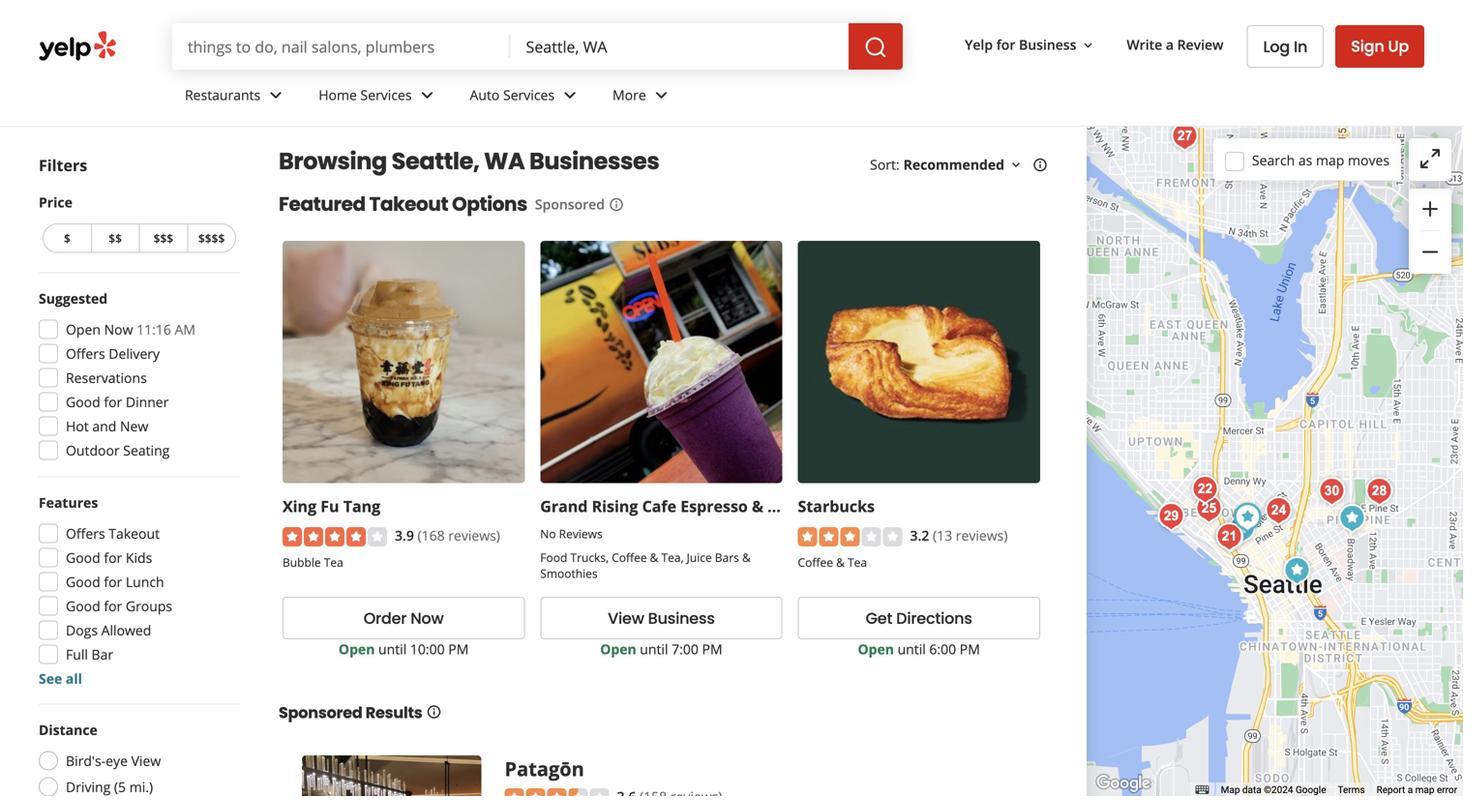 Task type: locate. For each thing, give the bounding box(es) containing it.
until
[[378, 640, 407, 658], [640, 640, 668, 658], [898, 640, 926, 658]]

0 horizontal spatial takeout
[[109, 525, 160, 543]]

xing fu tang image
[[1229, 498, 1267, 537]]

yelp
[[965, 35, 993, 54]]

lunch
[[126, 573, 164, 591]]

1 horizontal spatial coffee
[[798, 555, 833, 571]]

0 horizontal spatial a
[[1166, 35, 1174, 54]]

0 horizontal spatial coffee
[[612, 550, 647, 565]]

0 vertical spatial takeout
[[369, 191, 448, 218]]

now up 10:00
[[411, 608, 444, 629]]

takeout for offers
[[109, 525, 160, 543]]

1 vertical spatial view
[[131, 752, 161, 770]]

1 horizontal spatial map
[[1416, 785, 1435, 796]]

chan seattle image
[[1260, 492, 1298, 530]]

offers inside the features group
[[66, 525, 105, 543]]

now inside suggested group
[[104, 320, 133, 339]]

10:00
[[410, 640, 445, 658]]

shinya shokudo - seattle image
[[1186, 470, 1225, 509]]

coffee inside coffee & tea get directions
[[798, 555, 833, 571]]

0 horizontal spatial until
[[378, 640, 407, 658]]

& left the tea,
[[650, 550, 659, 565]]

24 chevron down v2 image left auto
[[416, 84, 439, 107]]

review
[[1177, 35, 1224, 54]]

reviews) right (13 in the right bottom of the page
[[956, 526, 1008, 545]]

until left 7:00
[[640, 640, 668, 658]]

1 24 chevron down v2 image from the left
[[416, 84, 439, 107]]

full bar
[[66, 646, 113, 664]]

open until 10:00 pm
[[339, 640, 469, 658]]

1 horizontal spatial 24 chevron down v2 image
[[650, 84, 673, 107]]

write
[[1127, 35, 1163, 54]]

get directions link
[[798, 597, 1040, 640]]

for inside "button"
[[997, 35, 1016, 54]]

0 vertical spatial business
[[1019, 35, 1077, 54]]

bird's-
[[66, 752, 106, 770]]

24 chevron down v2 image for restaurants
[[264, 84, 288, 107]]

1 horizontal spatial takeout
[[369, 191, 448, 218]]

pm for business
[[702, 640, 723, 658]]

services right auto
[[503, 86, 555, 104]]

a
[[1166, 35, 1174, 54], [1408, 785, 1413, 796]]

patagōn image
[[1223, 510, 1262, 549]]

open inside suggested group
[[66, 320, 101, 339]]

1 horizontal spatial now
[[411, 608, 444, 629]]

report
[[1377, 785, 1406, 796]]

smoothies
[[540, 565, 598, 581]]

six seven restaurant image
[[1152, 497, 1191, 536]]

1 vertical spatial map
[[1416, 785, 1435, 796]]

None field
[[172, 23, 511, 70], [511, 23, 849, 70]]

& right the bars
[[742, 550, 751, 565]]

seating
[[123, 441, 170, 460]]

1 horizontal spatial 24 chevron down v2 image
[[558, 84, 582, 107]]

sponsored
[[535, 195, 605, 213], [279, 702, 363, 724]]

subs
[[768, 496, 804, 517]]

1 horizontal spatial reviews)
[[956, 526, 1008, 545]]

$$ button
[[91, 224, 139, 253]]

sponsored down businesses on the top left
[[535, 195, 605, 213]]

grand
[[540, 496, 588, 517]]

search
[[1252, 151, 1295, 169]]

$
[[64, 230, 70, 246]]

0 horizontal spatial reviews)
[[448, 526, 500, 545]]

1 offers from the top
[[66, 345, 105, 363]]

1 24 chevron down v2 image from the left
[[264, 84, 288, 107]]

pm right 7:00
[[702, 640, 723, 658]]

16 info v2 image
[[609, 197, 624, 212], [426, 705, 442, 720]]

wa
[[484, 145, 525, 178]]

1 vertical spatial offers
[[66, 525, 105, 543]]

1 horizontal spatial 16 info v2 image
[[609, 197, 624, 212]]

piroshky piroshky image
[[1210, 518, 1249, 557]]

now
[[104, 320, 133, 339], [411, 608, 444, 629]]

0 horizontal spatial business
[[648, 608, 715, 629]]

2 services from the left
[[503, 86, 555, 104]]

a right report
[[1408, 785, 1413, 796]]

0 horizontal spatial services
[[361, 86, 412, 104]]

groups
[[126, 597, 172, 616]]

24 chevron down v2 image for more
[[650, 84, 673, 107]]

0 horizontal spatial 16 info v2 image
[[426, 705, 442, 720]]

open for view business
[[600, 640, 637, 658]]

a for report
[[1408, 785, 1413, 796]]

for for lunch
[[104, 573, 122, 591]]

None search field
[[172, 23, 903, 70]]

open until 7:00 pm
[[600, 640, 723, 658]]

map
[[1221, 785, 1240, 796]]

reviews)
[[448, 526, 500, 545], [956, 526, 1008, 545]]

0 vertical spatial view
[[608, 608, 644, 629]]

bubble
[[283, 555, 321, 571]]

0 horizontal spatial 24 chevron down v2 image
[[416, 84, 439, 107]]

in
[[1294, 36, 1308, 58]]

open down suggested
[[66, 320, 101, 339]]

1 services from the left
[[361, 86, 412, 104]]

0 horizontal spatial pm
[[448, 640, 469, 658]]

pm right 6:00
[[960, 640, 980, 658]]

log in
[[1264, 36, 1308, 58]]

4 good from the top
[[66, 597, 100, 616]]

coffee down 3.2 star rating image
[[798, 555, 833, 571]]

0 vertical spatial map
[[1316, 151, 1345, 169]]

features
[[39, 494, 98, 512]]

see all button
[[39, 670, 82, 688]]

good for good for dinner
[[66, 393, 100, 411]]

up
[[1388, 35, 1409, 57]]

address, neighborhood, city, state or zip text field
[[511, 23, 849, 70]]

see all
[[39, 670, 82, 688]]

2 horizontal spatial until
[[898, 640, 926, 658]]

dogs
[[66, 621, 98, 640]]

sign up
[[1351, 35, 1409, 57]]

offers up reservations
[[66, 345, 105, 363]]

fu
[[321, 496, 339, 517]]

©2024
[[1264, 785, 1294, 796]]

1 vertical spatial business
[[648, 608, 715, 629]]

auto services
[[470, 86, 555, 104]]

for for kids
[[104, 549, 122, 567]]

home services link
[[303, 70, 454, 126]]

0 vertical spatial offers
[[66, 345, 105, 363]]

tea inside coffee & tea get directions
[[848, 555, 867, 571]]

until left 6:00
[[898, 640, 926, 658]]

tea down 3.2 star rating image
[[848, 555, 867, 571]]

2 horizontal spatial pm
[[960, 640, 980, 658]]

dinner
[[126, 393, 169, 411]]

1 reviews) from the left
[[448, 526, 500, 545]]

none field things to do, nail salons, plumbers
[[172, 23, 511, 70]]

1 horizontal spatial services
[[503, 86, 555, 104]]

hot
[[66, 417, 89, 436]]

home
[[319, 86, 357, 104]]

1 until from the left
[[378, 640, 407, 658]]

1 tea from the left
[[324, 555, 343, 571]]

services
[[361, 86, 412, 104], [503, 86, 555, 104]]

good down offers takeout
[[66, 549, 100, 567]]

16 info v2 image down businesses on the top left
[[609, 197, 624, 212]]

sponsored for sponsored
[[535, 195, 605, 213]]

open down view business
[[600, 640, 637, 658]]

$$$
[[153, 230, 173, 246]]

none field up more
[[511, 23, 849, 70]]

offers for offers takeout
[[66, 525, 105, 543]]

good up hot
[[66, 393, 100, 411]]

list image
[[1190, 490, 1229, 528]]

pm right 10:00
[[448, 640, 469, 658]]

1 horizontal spatial business
[[1019, 35, 1077, 54]]

24 chevron down v2 image right auto services
[[558, 84, 582, 107]]

0 horizontal spatial tea
[[324, 555, 343, 571]]

food
[[540, 550, 567, 565]]

reservations
[[66, 369, 147, 387]]

price group
[[39, 193, 240, 257]]

& left subs
[[752, 496, 764, 517]]

24 chevron down v2 image right more
[[650, 84, 673, 107]]

order now
[[364, 608, 444, 629]]

0 horizontal spatial view
[[131, 752, 161, 770]]

24 chevron down v2 image
[[416, 84, 439, 107], [650, 84, 673, 107]]

1 pm from the left
[[448, 640, 469, 658]]

le coin image
[[1166, 117, 1205, 156]]

0 horizontal spatial now
[[104, 320, 133, 339]]

1 vertical spatial now
[[411, 608, 444, 629]]

new
[[120, 417, 148, 436]]

for inside suggested group
[[104, 393, 122, 411]]

0 horizontal spatial 24 chevron down v2 image
[[264, 84, 288, 107]]

now up "offers delivery"
[[104, 320, 133, 339]]

2 24 chevron down v2 image from the left
[[558, 84, 582, 107]]

2 reviews) from the left
[[956, 526, 1008, 545]]

24 chevron down v2 image inside more "link"
[[650, 84, 673, 107]]

takeout for featured
[[369, 191, 448, 218]]

24 chevron down v2 image inside auto services link
[[558, 84, 582, 107]]

coffee inside grand rising cafe espresso & subs no reviews food trucks, coffee & tea, juice bars & smoothies
[[612, 550, 647, 565]]

takeout down seattle,
[[369, 191, 448, 218]]

price
[[39, 193, 72, 211]]

report a map error link
[[1377, 785, 1458, 796]]

1 vertical spatial sponsored
[[279, 702, 363, 724]]

tea down 3.9 star rating image in the left of the page
[[324, 555, 343, 571]]

for for dinner
[[104, 393, 122, 411]]

good up dogs
[[66, 597, 100, 616]]

bars
[[715, 550, 739, 565]]

3 good from the top
[[66, 573, 100, 591]]

for down good for kids
[[104, 573, 122, 591]]

0 vertical spatial 16 info v2 image
[[609, 197, 624, 212]]

trucks,
[[570, 550, 609, 565]]

6:00
[[930, 640, 956, 658]]

a right the write
[[1166, 35, 1174, 54]]

1 vertical spatial a
[[1408, 785, 1413, 796]]

pm
[[448, 640, 469, 658], [702, 640, 723, 658], [960, 640, 980, 658]]

xing
[[283, 496, 317, 517]]

1 horizontal spatial pm
[[702, 640, 723, 658]]

24 chevron down v2 image right restaurants
[[264, 84, 288, 107]]

view right eye
[[131, 752, 161, 770]]

1 horizontal spatial sponsored
[[535, 195, 605, 213]]

map left 'error'
[[1416, 785, 1435, 796]]

1 horizontal spatial until
[[640, 640, 668, 658]]

group
[[1409, 189, 1452, 274]]

1 none field from the left
[[172, 23, 511, 70]]

takeout inside the features group
[[109, 525, 160, 543]]

1 vertical spatial takeout
[[109, 525, 160, 543]]

moves
[[1348, 151, 1390, 169]]

auto services link
[[454, 70, 597, 126]]

open down order
[[339, 640, 375, 658]]

1 horizontal spatial tea
[[848, 555, 867, 571]]

map right as
[[1316, 151, 1345, 169]]

bubble tea
[[283, 555, 343, 571]]

offers up good for kids
[[66, 525, 105, 543]]

2 until from the left
[[640, 640, 668, 658]]

google
[[1296, 785, 1326, 796]]

view inside distance option group
[[131, 752, 161, 770]]

good down good for kids
[[66, 573, 100, 591]]

2 24 chevron down v2 image from the left
[[650, 84, 673, 107]]

3.2 (13 reviews)
[[910, 526, 1008, 545]]

0 vertical spatial sponsored
[[535, 195, 605, 213]]

auto
[[470, 86, 500, 104]]

3.9 (168 reviews)
[[395, 526, 500, 545]]

sponsored left results
[[279, 702, 363, 724]]

0 horizontal spatial sponsored
[[279, 702, 363, 724]]

services right the 'home' on the top left of the page
[[361, 86, 412, 104]]

open
[[66, 320, 101, 339], [339, 640, 375, 658], [600, 640, 637, 658], [858, 640, 894, 658]]

for down offers takeout
[[104, 549, 122, 567]]

& inside coffee & tea get directions
[[836, 555, 845, 571]]

2 tea from the left
[[848, 555, 867, 571]]

2 pm from the left
[[702, 640, 723, 658]]

hot and new
[[66, 417, 148, 436]]

none field up the 'home' on the top left of the page
[[172, 23, 511, 70]]

24 chevron down v2 image inside restaurants link
[[264, 84, 288, 107]]

business up 7:00
[[648, 608, 715, 629]]

& down 3.2 star rating image
[[836, 555, 845, 571]]

0 horizontal spatial map
[[1316, 151, 1345, 169]]

24 chevron down v2 image
[[264, 84, 288, 107], [558, 84, 582, 107]]

offers inside suggested group
[[66, 345, 105, 363]]

16 info v2 image right results
[[426, 705, 442, 720]]

0 vertical spatial a
[[1166, 35, 1174, 54]]

coffee right trucks,
[[612, 550, 647, 565]]

16 chevron down v2 image
[[1081, 38, 1096, 53]]

16 chevron down v2 image
[[1009, 157, 1024, 173]]

1 horizontal spatial a
[[1408, 785, 1413, 796]]

browsing
[[279, 145, 387, 178]]

for down good for lunch
[[104, 597, 122, 616]]

24 chevron down v2 image inside home services link
[[416, 84, 439, 107]]

good inside suggested group
[[66, 393, 100, 411]]

takeout up kids
[[109, 525, 160, 543]]

xing fu tang link
[[283, 496, 381, 517]]

featured
[[279, 191, 366, 218]]

0 vertical spatial now
[[104, 320, 133, 339]]

2 none field from the left
[[511, 23, 849, 70]]

2 offers from the top
[[66, 525, 105, 543]]

until down order
[[378, 640, 407, 658]]

open down get
[[858, 640, 894, 658]]

business left 16 chevron down v2 icon
[[1019, 35, 1077, 54]]

good for good for lunch
[[66, 573, 100, 591]]

for right yelp
[[997, 35, 1016, 54]]

coffee
[[612, 550, 647, 565], [798, 555, 833, 571]]

1 good from the top
[[66, 393, 100, 411]]

reviews) right (168
[[448, 526, 500, 545]]

until for view
[[640, 640, 668, 658]]

2 good from the top
[[66, 549, 100, 567]]

for up 'hot and new'
[[104, 393, 122, 411]]

reviews) for get directions
[[956, 526, 1008, 545]]

keyboard shortcuts image
[[1196, 786, 1209, 795]]

view up open until 7:00 pm on the bottom left of the page
[[608, 608, 644, 629]]



Task type: describe. For each thing, give the bounding box(es) containing it.
starbucks
[[798, 496, 875, 517]]

options
[[452, 191, 527, 218]]

good for lunch
[[66, 573, 164, 591]]

none field address, neighborhood, city, state or zip
[[511, 23, 849, 70]]

1 horizontal spatial view
[[608, 608, 644, 629]]

for for business
[[997, 35, 1016, 54]]

16 info v2 image
[[1033, 157, 1048, 173]]

things to do, nail salons, plumbers text field
[[172, 23, 511, 70]]

$ button
[[43, 224, 91, 253]]

xing fu tang
[[283, 496, 381, 517]]

starbucks link
[[798, 496, 875, 517]]

3.6 star rating image
[[505, 789, 609, 797]]

results
[[366, 702, 422, 724]]

services for auto services
[[503, 86, 555, 104]]

google image
[[1092, 771, 1156, 797]]

features group
[[33, 493, 240, 689]]

good for good for groups
[[66, 597, 100, 616]]

businesses
[[529, 145, 659, 178]]

open until 6:00 pm
[[858, 640, 980, 658]]

report a map error
[[1377, 785, 1458, 796]]

offers delivery
[[66, 345, 160, 363]]

am
[[175, 320, 195, 339]]

grand rising cafe espresso & subs no reviews food trucks, coffee & tea, juice bars & smoothies
[[540, 496, 804, 581]]

open for order now
[[339, 640, 375, 658]]

tea,
[[662, 550, 684, 565]]

until for order
[[378, 640, 407, 658]]

zoom out image
[[1419, 240, 1442, 264]]

tang
[[343, 496, 381, 517]]

outdoor
[[66, 441, 120, 460]]

espresso
[[681, 496, 748, 517]]

dogs allowed
[[66, 621, 151, 640]]

open for get directions
[[858, 640, 894, 658]]

zoom in image
[[1419, 197, 1442, 221]]

bar
[[91, 646, 113, 664]]

good for good for kids
[[66, 549, 100, 567]]

sign
[[1351, 35, 1385, 57]]

distance option group
[[33, 721, 240, 797]]

terms link
[[1338, 785, 1365, 796]]

search image
[[864, 36, 888, 59]]

filters
[[39, 155, 87, 176]]

starbucks image
[[1278, 552, 1317, 590]]

reviews
[[559, 526, 603, 542]]

now for order
[[411, 608, 444, 629]]

3.9 star rating image
[[283, 528, 387, 547]]

map data ©2024 google
[[1221, 785, 1326, 796]]

offers takeout
[[66, 525, 160, 543]]

$$$$
[[198, 230, 225, 246]]

directions
[[896, 608, 972, 629]]

see
[[39, 670, 62, 688]]

allowed
[[101, 621, 151, 640]]

3 pm from the left
[[960, 640, 980, 658]]

map for moves
[[1316, 151, 1345, 169]]

juice
[[687, 550, 712, 565]]

expand map image
[[1419, 147, 1442, 170]]

services for home services
[[361, 86, 412, 104]]

featured takeout options
[[279, 191, 527, 218]]

delivery
[[109, 345, 160, 363]]

a for write
[[1166, 35, 1174, 54]]

all
[[66, 670, 82, 688]]

distance
[[39, 721, 98, 739]]

offers for offers delivery
[[66, 345, 105, 363]]

map region
[[974, 89, 1463, 797]]

ramen danbo image
[[1360, 472, 1399, 511]]

for for groups
[[104, 597, 122, 616]]

order
[[364, 608, 407, 629]]

more link
[[597, 70, 689, 126]]

good for dinner
[[66, 393, 169, 411]]

24 chevron down v2 image for auto services
[[558, 84, 582, 107]]

outdoor seating
[[66, 441, 170, 460]]

garage image
[[1333, 499, 1372, 538]]

11:16
[[137, 320, 171, 339]]

$$$ button
[[139, 224, 187, 253]]

$$
[[109, 230, 122, 246]]

get
[[866, 608, 893, 629]]

sponsored for sponsored results
[[279, 702, 363, 724]]

and
[[92, 417, 116, 436]]

3 until from the left
[[898, 640, 926, 658]]

le panier image
[[1211, 519, 1250, 557]]

terms
[[1338, 785, 1365, 796]]

business categories element
[[169, 70, 1425, 126]]

yelp for business
[[965, 35, 1077, 54]]

sort:
[[870, 155, 900, 174]]

error
[[1437, 785, 1458, 796]]

write a review link
[[1119, 27, 1232, 62]]

fogón cocina mexicana image
[[1313, 472, 1352, 511]]

rising
[[592, 496, 638, 517]]

grand rising cafe espresso & subs link
[[540, 496, 804, 517]]

now for open
[[104, 320, 133, 339]]

map for error
[[1416, 785, 1435, 796]]

full
[[66, 646, 88, 664]]

good for kids
[[66, 549, 152, 567]]

$$$$ button
[[187, 224, 236, 253]]

log
[[1264, 36, 1290, 58]]

24 chevron down v2 image for home services
[[416, 84, 439, 107]]

restaurants link
[[169, 70, 303, 126]]

patagōn
[[505, 756, 584, 782]]

(168
[[418, 526, 445, 545]]

(13
[[933, 526, 953, 545]]

3.9
[[395, 526, 414, 545]]

browsing seattle, wa businesses
[[279, 145, 659, 178]]

seattle,
[[392, 145, 480, 178]]

suggested group
[[33, 289, 240, 466]]

more
[[613, 86, 646, 104]]

open now 11:16 am
[[66, 320, 195, 339]]

business inside "button"
[[1019, 35, 1077, 54]]

pm for now
[[448, 640, 469, 658]]

3.2 star rating image
[[798, 528, 903, 547]]

1 vertical spatial 16 info v2 image
[[426, 705, 442, 720]]

reviews) for order now
[[448, 526, 500, 545]]

bird's-eye view
[[66, 752, 161, 770]]

no
[[540, 526, 556, 542]]

data
[[1243, 785, 1262, 796]]

yelp for business button
[[957, 27, 1104, 62]]



Task type: vqa. For each thing, say whether or not it's contained in the screenshot.
M. on the bottom of page
no



